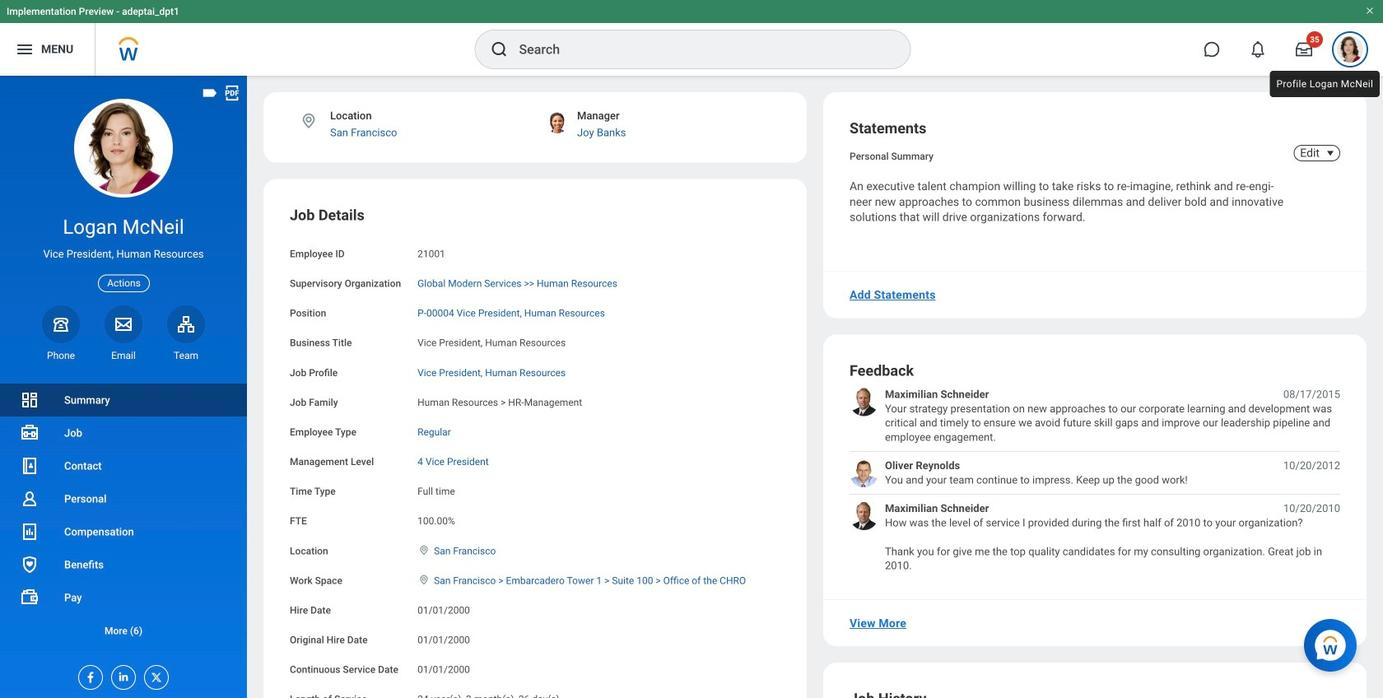 Task type: describe. For each thing, give the bounding box(es) containing it.
caret down image
[[1321, 147, 1341, 160]]

summary image
[[20, 390, 40, 410]]

x image
[[145, 666, 163, 684]]

1 location image from the top
[[418, 545, 431, 556]]

linkedin image
[[112, 666, 130, 684]]

close environment banner image
[[1365, 6, 1375, 16]]

justify image
[[15, 40, 35, 59]]

personal image
[[20, 489, 40, 509]]

2 employee's photo (maximilian schneider) image from the top
[[850, 502, 879, 530]]

notifications large image
[[1250, 41, 1267, 58]]

mail image
[[114, 314, 133, 334]]

view printable version (pdf) image
[[223, 84, 241, 102]]

job image
[[20, 423, 40, 443]]

2 location image from the top
[[418, 574, 431, 586]]

phone image
[[49, 314, 72, 334]]

0 horizontal spatial list
[[0, 384, 247, 647]]

navigation pane region
[[0, 76, 247, 698]]

email logan mcneil element
[[105, 349, 142, 362]]

inbox large image
[[1296, 41, 1313, 58]]



Task type: vqa. For each thing, say whether or not it's contained in the screenshot.
2nd row
no



Task type: locate. For each thing, give the bounding box(es) containing it.
Search Workday  search field
[[519, 31, 877, 68]]

1 vertical spatial location image
[[418, 574, 431, 586]]

facebook image
[[79, 666, 97, 684]]

employee's photo (maximilian schneider) image
[[850, 387, 879, 416], [850, 502, 879, 530]]

banner
[[0, 0, 1384, 76]]

full time element
[[418, 483, 455, 498]]

search image
[[490, 40, 509, 59]]

list
[[0, 384, 247, 647], [850, 387, 1341, 573]]

profile logan mcneil image
[[1337, 36, 1364, 66]]

pay image
[[20, 588, 40, 608]]

phone logan mcneil element
[[42, 349, 80, 362]]

personal summary element
[[850, 147, 934, 162]]

employee's photo (maximilian schneider) image down employee's photo (oliver reynolds)
[[850, 502, 879, 530]]

employee's photo (maximilian schneider) image up employee's photo (oliver reynolds)
[[850, 387, 879, 416]]

1 vertical spatial employee's photo (maximilian schneider) image
[[850, 502, 879, 530]]

compensation image
[[20, 522, 40, 542]]

group
[[290, 205, 781, 698]]

tooltip
[[1267, 68, 1384, 100]]

0 vertical spatial employee's photo (maximilian schneider) image
[[850, 387, 879, 416]]

1 horizontal spatial list
[[850, 387, 1341, 573]]

location image
[[300, 112, 318, 130]]

location image
[[418, 545, 431, 556], [418, 574, 431, 586]]

view team image
[[176, 314, 196, 334]]

team logan mcneil element
[[167, 349, 205, 362]]

tag image
[[201, 84, 219, 102]]

0 vertical spatial location image
[[418, 545, 431, 556]]

employee's photo (oliver reynolds) image
[[850, 459, 879, 488]]

benefits image
[[20, 555, 40, 575]]

1 employee's photo (maximilian schneider) image from the top
[[850, 387, 879, 416]]

contact image
[[20, 456, 40, 476]]



